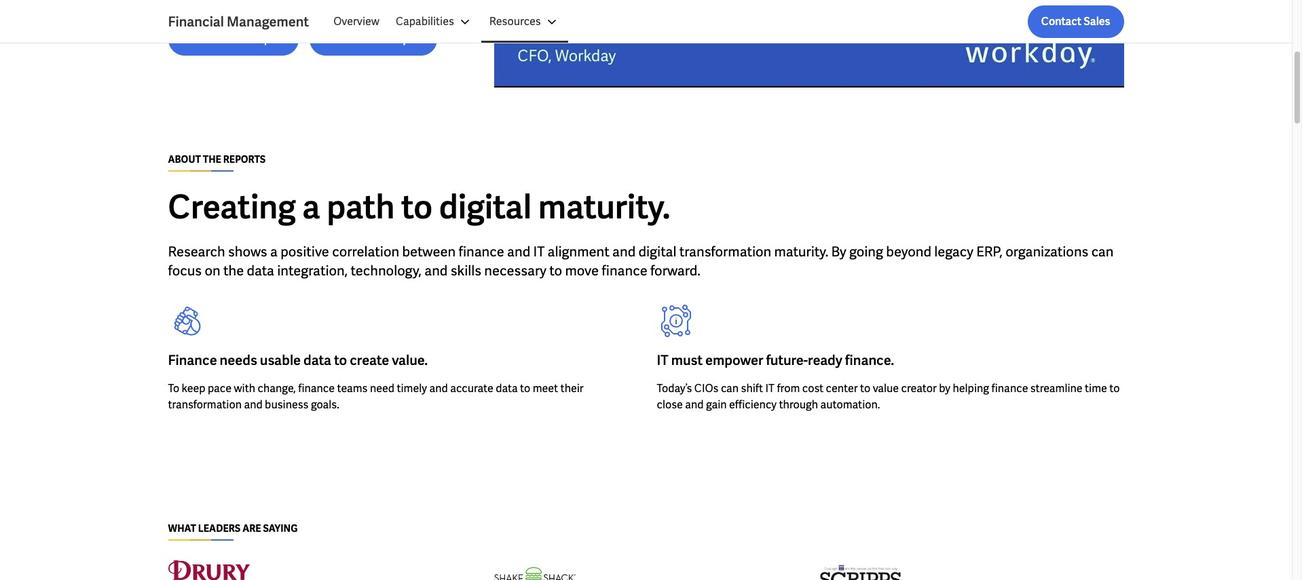 Task type: vqa. For each thing, say whether or not it's contained in the screenshot.
Research shows a positive correlation between finance and IT alignment and digital transformation maturity. By going beyond legacy ERP, organizations can focus on the data integration, technology, and skills necessary to move finance forward. on the top of the page
yes



Task type: locate. For each thing, give the bounding box(es) containing it.
and down cios at the bottom
[[685, 398, 704, 412]]

1 horizontal spatial digital
[[639, 243, 677, 261]]

positive
[[281, 243, 329, 261]]

maturity. left by
[[774, 243, 829, 261]]

integration,
[[277, 262, 348, 280]]

1 horizontal spatial report
[[390, 32, 424, 46]]

the inside research shows a positive correlation between finance and it alignment and digital transformation maturity. by going beyond legacy erp, organizations can focus on the data integration, technology, and skills necessary to move finance forward.
[[223, 262, 244, 280]]

streamline
[[1031, 382, 1083, 396]]

read down the financial
[[182, 32, 207, 46]]

focus
[[168, 262, 202, 280]]

1 horizontal spatial data
[[303, 352, 331, 369]]

finance inside the today's cios can shift it from cost center to value creator by helping finance streamline time to close and gain efficiency through automation.
[[992, 382, 1028, 396]]

0 vertical spatial maturity.
[[538, 186, 670, 228]]

the e.w. scripps company image
[[820, 557, 901, 581]]

1 horizontal spatial read
[[323, 32, 348, 46]]

1 horizontal spatial maturity.
[[774, 243, 829, 261]]

transformation inside to keep pace with change, finance teams need timely and accurate data to meet their transformation and business goals.
[[168, 398, 242, 412]]

finance right helping
[[992, 382, 1028, 396]]

1 horizontal spatial a
[[302, 186, 320, 228]]

digital inside research shows a positive correlation between finance and it alignment and digital transformation maturity. by going beyond legacy erp, organizations can focus on the data integration, technology, and skills necessary to move finance forward.
[[639, 243, 677, 261]]

0 vertical spatial digital
[[439, 186, 532, 228]]

list
[[325, 5, 1124, 38]]

and down between
[[425, 262, 448, 280]]

0 vertical spatial data
[[247, 262, 274, 280]]

report for read the cfo report
[[251, 32, 285, 46]]

1 report from the left
[[251, 32, 285, 46]]

financial management
[[168, 13, 309, 31]]

it left must
[[657, 352, 669, 369]]

path
[[327, 186, 395, 228]]

overview
[[333, 14, 379, 29]]

center
[[826, 382, 858, 396]]

shake shack enterprises, llc image
[[494, 557, 575, 581]]

finance up goals.
[[298, 382, 335, 396]]

2 report from the left
[[390, 32, 424, 46]]

contact
[[1041, 14, 1082, 29]]

data right accurate
[[496, 382, 518, 396]]

to keep pace with change, finance teams need timely and accurate data to meet their transformation and business goals.
[[168, 382, 584, 412]]

it inside the today's cios can shift it from cost center to value creator by helping finance streamline time to close and gain efficiency through automation.
[[766, 382, 775, 396]]

resources button
[[481, 5, 568, 38]]

read for read the cfo report
[[182, 32, 207, 46]]

it right shift
[[766, 382, 775, 396]]

data inside to keep pace with change, finance teams need timely and accurate data to meet their transformation and business goals.
[[496, 382, 518, 396]]

the
[[209, 32, 225, 46], [350, 32, 367, 46], [223, 262, 244, 280]]

move
[[565, 262, 599, 280]]

0 horizontal spatial read
[[182, 32, 207, 46]]

can up the gain
[[721, 382, 739, 396]]

skills
[[451, 262, 481, 280]]

gain
[[706, 398, 727, 412]]

finance
[[168, 352, 217, 369]]

ready
[[808, 352, 842, 369]]

a up positive
[[302, 186, 320, 228]]

2 vertical spatial data
[[496, 382, 518, 396]]

necessary
[[484, 262, 547, 280]]

goals.
[[311, 398, 339, 412]]

to left meet
[[520, 382, 530, 396]]

correlation
[[332, 243, 399, 261]]

finance
[[459, 243, 504, 261], [602, 262, 648, 280], [298, 382, 335, 396], [992, 382, 1028, 396]]

2 horizontal spatial it
[[766, 382, 775, 396]]

0 vertical spatial it
[[533, 243, 545, 261]]

finance inside to keep pace with change, finance teams need timely and accurate data to meet their transformation and business goals.
[[298, 382, 335, 396]]

1 horizontal spatial can
[[1092, 243, 1114, 261]]

resources
[[489, 14, 541, 29]]

maturity.
[[538, 186, 670, 228], [774, 243, 829, 261]]

1 vertical spatial digital
[[639, 243, 677, 261]]

to
[[168, 382, 179, 396]]

0 vertical spatial transformation
[[679, 243, 771, 261]]

1 vertical spatial maturity.
[[774, 243, 829, 261]]

the for cio
[[350, 32, 367, 46]]

creating a path to digital maturity.
[[168, 186, 670, 228]]

the right on
[[223, 262, 244, 280]]

0 horizontal spatial it
[[533, 243, 545, 261]]

the for cfo
[[209, 32, 225, 46]]

usable
[[260, 352, 301, 369]]

0 horizontal spatial data
[[247, 262, 274, 280]]

going
[[849, 243, 883, 261]]

1 vertical spatial a
[[270, 243, 278, 261]]

accurate
[[450, 382, 494, 396]]

to left create
[[334, 352, 347, 369]]

research shows a positive correlation between finance and it alignment and digital transformation maturity. by going beyond legacy erp, organizations can focus on the data integration, technology, and skills necessary to move finance forward.
[[168, 243, 1114, 280]]

to
[[401, 186, 433, 228], [549, 262, 562, 280], [334, 352, 347, 369], [520, 382, 530, 396], [860, 382, 871, 396], [1110, 382, 1120, 396]]

2 vertical spatial it
[[766, 382, 775, 396]]

data
[[247, 262, 274, 280], [303, 352, 331, 369], [496, 382, 518, 396]]

reports
[[223, 153, 266, 166]]

menu
[[325, 5, 568, 38]]

leaders
[[198, 523, 241, 535]]

0 vertical spatial can
[[1092, 243, 1114, 261]]

it up necessary
[[533, 243, 545, 261]]

the left cfo
[[209, 32, 225, 46]]

cfo
[[227, 32, 249, 46]]

0 horizontal spatial maturity.
[[538, 186, 670, 228]]

a
[[302, 186, 320, 228], [270, 243, 278, 261]]

1 horizontal spatial transformation
[[679, 243, 771, 261]]

0 horizontal spatial can
[[721, 382, 739, 396]]

read
[[182, 32, 207, 46], [323, 32, 348, 46]]

1 vertical spatial it
[[657, 352, 669, 369]]

1 vertical spatial can
[[721, 382, 739, 396]]

1 vertical spatial data
[[303, 352, 331, 369]]

efficiency
[[729, 398, 777, 412]]

a right shows
[[270, 243, 278, 261]]

maturity. up alignment
[[538, 186, 670, 228]]

from
[[777, 382, 800, 396]]

cios
[[694, 382, 719, 396]]

creator
[[901, 382, 937, 396]]

contact sales
[[1041, 14, 1110, 29]]

digital up forward.
[[639, 243, 677, 261]]

data down shows
[[247, 262, 274, 280]]

it
[[533, 243, 545, 261], [657, 352, 669, 369], [766, 382, 775, 396]]

digital
[[439, 186, 532, 228], [639, 243, 677, 261]]

need
[[370, 382, 395, 396]]

transformation down keep
[[168, 398, 242, 412]]

the down overview
[[350, 32, 367, 46]]

erp,
[[976, 243, 1003, 261]]

0 horizontal spatial digital
[[439, 186, 532, 228]]

keep
[[182, 382, 205, 396]]

read the cio report link
[[310, 23, 438, 56]]

0 horizontal spatial a
[[270, 243, 278, 261]]

read down overview
[[323, 32, 348, 46]]

overview link
[[325, 5, 388, 38]]

1 vertical spatial transformation
[[168, 398, 242, 412]]

about the reports
[[168, 153, 266, 166]]

business
[[265, 398, 309, 412]]

to right time
[[1110, 382, 1120, 396]]

to inside research shows a positive correlation between finance and it alignment and digital transformation maturity. by going beyond legacy erp, organizations can focus on the data integration, technology, and skills necessary to move finance forward.
[[549, 262, 562, 280]]

by
[[831, 243, 846, 261]]

report down the management
[[251, 32, 285, 46]]

shift
[[741, 382, 763, 396]]

report down capabilities
[[390, 32, 424, 46]]

workday cfo barbara larson quote: cfos today are required to provide more than just financial insights image
[[494, 0, 1124, 88]]

financial
[[168, 13, 224, 31]]

transformation
[[679, 243, 771, 261], [168, 398, 242, 412]]

0 horizontal spatial report
[[251, 32, 285, 46]]

1 read from the left
[[182, 32, 207, 46]]

report
[[251, 32, 285, 46], [390, 32, 424, 46]]

create
[[350, 352, 389, 369]]

are
[[242, 523, 261, 535]]

can
[[1092, 243, 1114, 261], [721, 382, 739, 396]]

0 horizontal spatial transformation
[[168, 398, 242, 412]]

forward.
[[650, 262, 701, 280]]

to left move
[[549, 262, 562, 280]]

must
[[671, 352, 703, 369]]

2 horizontal spatial data
[[496, 382, 518, 396]]

today's cios can shift it from cost center to value creator by helping finance streamline time to close and gain efficiency through automation.
[[657, 382, 1120, 412]]

and
[[507, 243, 530, 261], [612, 243, 636, 261], [425, 262, 448, 280], [429, 382, 448, 396], [244, 398, 263, 412], [685, 398, 704, 412]]

their
[[561, 382, 584, 396]]

2 read from the left
[[323, 32, 348, 46]]

finance needs usable data to create value.
[[168, 352, 428, 369]]

transformation up forward.
[[679, 243, 771, 261]]

can right organizations on the right of page
[[1092, 243, 1114, 261]]

digital up skills
[[439, 186, 532, 228]]

0 vertical spatial a
[[302, 186, 320, 228]]

read the cfo report link
[[168, 23, 299, 56]]

research
[[168, 243, 225, 261]]

needs
[[220, 352, 257, 369]]

timely
[[397, 382, 427, 396]]

data right usable
[[303, 352, 331, 369]]

a inside research shows a positive correlation between finance and it alignment and digital transformation maturity. by going beyond legacy erp, organizations can focus on the data integration, technology, and skills necessary to move finance forward.
[[270, 243, 278, 261]]



Task type: describe. For each thing, give the bounding box(es) containing it.
empower
[[705, 352, 764, 369]]

report for read the cio report
[[390, 32, 424, 46]]

the
[[203, 153, 221, 166]]

cost
[[802, 382, 824, 396]]

legacy
[[934, 243, 974, 261]]

it inside research shows a positive correlation between finance and it alignment and digital transformation maturity. by going beyond legacy erp, organizations can focus on the data integration, technology, and skills necessary to move finance forward.
[[533, 243, 545, 261]]

future-
[[766, 352, 808, 369]]

beyond
[[886, 243, 932, 261]]

and inside the today's cios can shift it from cost center to value creator by helping finance streamline time to close and gain efficiency through automation.
[[685, 398, 704, 412]]

value
[[873, 382, 899, 396]]

cio
[[369, 32, 388, 46]]

read the cio report
[[323, 32, 424, 46]]

read for read the cio report
[[323, 32, 348, 46]]

pace
[[208, 382, 232, 396]]

shows
[[228, 243, 267, 261]]

on
[[205, 262, 220, 280]]

can inside research shows a positive correlation between finance and it alignment and digital transformation maturity. by going beyond legacy erp, organizations can focus on the data integration, technology, and skills necessary to move finance forward.
[[1092, 243, 1114, 261]]

drury hotels company image
[[168, 557, 250, 581]]

what
[[168, 523, 196, 535]]

contact sales link
[[1028, 5, 1124, 38]]

through
[[779, 398, 818, 412]]

financial management link
[[168, 12, 325, 31]]

organizations
[[1006, 243, 1089, 261]]

transformation inside research shows a positive correlation between finance and it alignment and digital transformation maturity. by going beyond legacy erp, organizations can focus on the data integration, technology, and skills necessary to move finance forward.
[[679, 243, 771, 261]]

read the cfo report
[[182, 32, 285, 46]]

and right timely
[[429, 382, 448, 396]]

finance up skills
[[459, 243, 504, 261]]

about
[[168, 153, 201, 166]]

teams
[[337, 382, 368, 396]]

helping
[[953, 382, 989, 396]]

by
[[939, 382, 951, 396]]

change,
[[258, 382, 296, 396]]

finance.
[[845, 352, 894, 369]]

management
[[227, 13, 309, 31]]

technology,
[[351, 262, 422, 280]]

time
[[1085, 382, 1107, 396]]

to inside to keep pace with change, finance teams need timely and accurate data to meet their transformation and business goals.
[[520, 382, 530, 396]]

capabilities
[[396, 14, 454, 29]]

value.
[[392, 352, 428, 369]]

close
[[657, 398, 683, 412]]

automation.
[[821, 398, 880, 412]]

and down with
[[244, 398, 263, 412]]

menu containing overview
[[325, 5, 568, 38]]

to up between
[[401, 186, 433, 228]]

to left value
[[860, 382, 871, 396]]

capabilities button
[[388, 5, 481, 38]]

with
[[234, 382, 255, 396]]

and right alignment
[[612, 243, 636, 261]]

data inside research shows a positive correlation between finance and it alignment and digital transformation maturity. by going beyond legacy erp, organizations can focus on the data integration, technology, and skills necessary to move finance forward.
[[247, 262, 274, 280]]

creating
[[168, 186, 296, 228]]

can inside the today's cios can shift it from cost center to value creator by helping finance streamline time to close and gain efficiency through automation.
[[721, 382, 739, 396]]

saying
[[263, 523, 298, 535]]

list containing overview
[[325, 5, 1124, 38]]

today's
[[657, 382, 692, 396]]

it must empower future-ready finance.
[[657, 352, 894, 369]]

maturity. inside research shows a positive correlation between finance and it alignment and digital transformation maturity. by going beyond legacy erp, organizations can focus on the data integration, technology, and skills necessary to move finance forward.
[[774, 243, 829, 261]]

finance right move
[[602, 262, 648, 280]]

alignment
[[548, 243, 610, 261]]

what leaders are saying
[[168, 523, 298, 535]]

1 horizontal spatial it
[[657, 352, 669, 369]]

sales
[[1084, 14, 1110, 29]]

between
[[402, 243, 456, 261]]

and up necessary
[[507, 243, 530, 261]]

meet
[[533, 382, 558, 396]]



